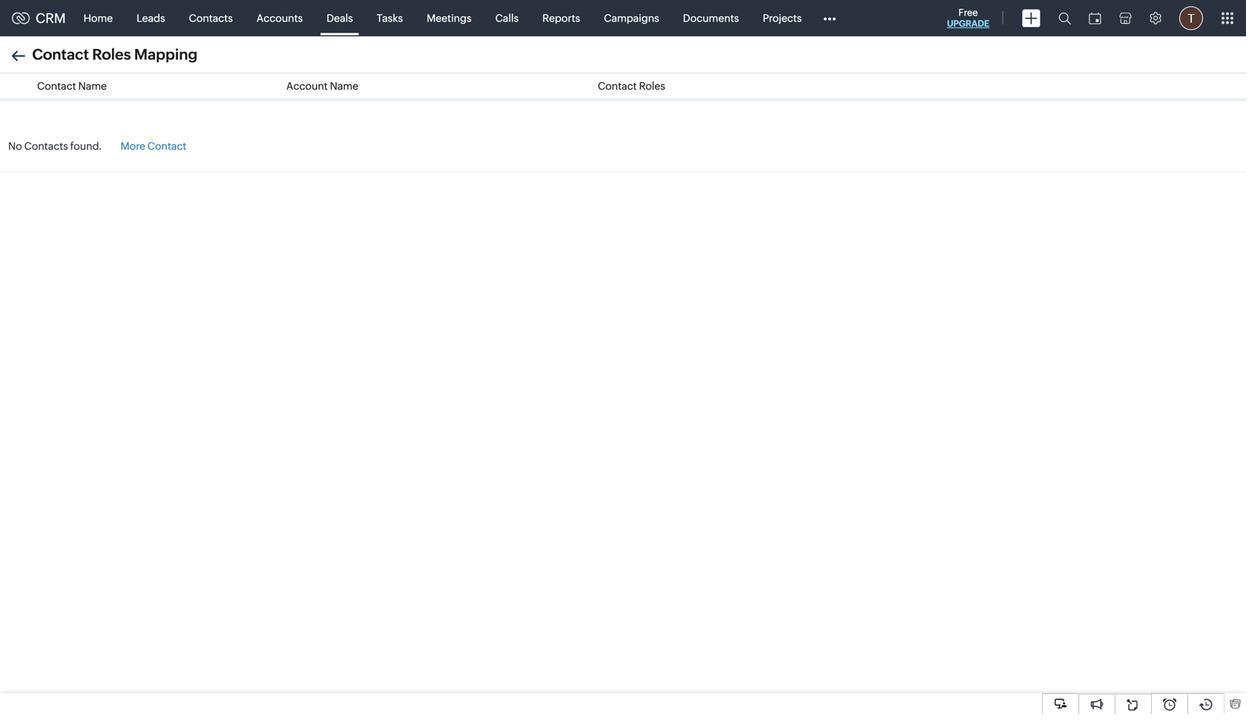 Task type: locate. For each thing, give the bounding box(es) containing it.
calls link
[[484, 0, 531, 36]]

0 horizontal spatial name
[[78, 80, 107, 92]]

deals
[[327, 12, 353, 24]]

free upgrade
[[948, 7, 990, 29]]

1 vertical spatial contacts
[[24, 140, 68, 152]]

documents link
[[671, 0, 751, 36]]

profile image
[[1180, 6, 1204, 30]]

contact for contact roles mapping
[[32, 46, 89, 63]]

1 horizontal spatial contacts
[[189, 12, 233, 24]]

accounts link
[[245, 0, 315, 36]]

1 name from the left
[[78, 80, 107, 92]]

found.
[[70, 140, 102, 152]]

1 vertical spatial roles
[[639, 80, 666, 92]]

leads link
[[125, 0, 177, 36]]

accounts
[[257, 12, 303, 24]]

documents
[[683, 12, 739, 24]]

contact
[[32, 46, 89, 63], [37, 80, 76, 92], [598, 80, 637, 92], [147, 140, 187, 152]]

contact down campaigns
[[598, 80, 637, 92]]

meetings
[[427, 12, 472, 24]]

0 horizontal spatial contacts
[[24, 140, 68, 152]]

roles down campaigns
[[639, 80, 666, 92]]

0 vertical spatial roles
[[92, 46, 131, 63]]

campaigns link
[[592, 0, 671, 36]]

1 horizontal spatial name
[[330, 80, 359, 92]]

contact up no contacts found.
[[37, 80, 76, 92]]

roles down home
[[92, 46, 131, 63]]

2 name from the left
[[330, 80, 359, 92]]

roles for contact roles mapping
[[92, 46, 131, 63]]

contact roles mapping
[[29, 46, 198, 63]]

name down contact roles mapping at the top
[[78, 80, 107, 92]]

profile element
[[1171, 0, 1213, 36]]

calls
[[496, 12, 519, 24]]

roles
[[92, 46, 131, 63], [639, 80, 666, 92]]

contacts up mapping at top left
[[189, 12, 233, 24]]

contact up contact name
[[32, 46, 89, 63]]

no contacts found.
[[8, 140, 102, 152]]

name
[[78, 80, 107, 92], [330, 80, 359, 92]]

create menu element
[[1014, 0, 1050, 36]]

search element
[[1050, 0, 1081, 36]]

account
[[286, 80, 328, 92]]

0 vertical spatial contacts
[[189, 12, 233, 24]]

contacts
[[189, 12, 233, 24], [24, 140, 68, 152]]

1 horizontal spatial roles
[[639, 80, 666, 92]]

name for contact name
[[78, 80, 107, 92]]

0 horizontal spatial roles
[[92, 46, 131, 63]]

name right 'account'
[[330, 80, 359, 92]]

contact for contact roles
[[598, 80, 637, 92]]

home link
[[72, 0, 125, 36]]

more contact link
[[102, 140, 187, 152]]

contacts right 'no'
[[24, 140, 68, 152]]

leads
[[137, 12, 165, 24]]

reports
[[543, 12, 581, 24]]



Task type: describe. For each thing, give the bounding box(es) containing it.
more
[[121, 140, 145, 152]]

contact for contact name
[[37, 80, 76, 92]]

name for account name
[[330, 80, 359, 92]]

account name
[[286, 80, 359, 92]]

campaigns
[[604, 12, 660, 24]]

no
[[8, 140, 22, 152]]

upgrade
[[948, 19, 990, 29]]

contacts link
[[177, 0, 245, 36]]

home
[[84, 12, 113, 24]]

logo image
[[12, 12, 30, 24]]

create menu image
[[1023, 9, 1041, 27]]

reports link
[[531, 0, 592, 36]]

tasks
[[377, 12, 403, 24]]

Other Modules field
[[814, 6, 846, 30]]

tasks link
[[365, 0, 415, 36]]

crm
[[36, 11, 66, 26]]

meetings link
[[415, 0, 484, 36]]

calendar image
[[1089, 12, 1102, 24]]

projects
[[763, 12, 802, 24]]

contact roles
[[598, 80, 666, 92]]

free
[[959, 7, 979, 18]]

mapping
[[134, 46, 198, 63]]

contact right more
[[147, 140, 187, 152]]

projects link
[[751, 0, 814, 36]]

deals link
[[315, 0, 365, 36]]

search image
[[1059, 12, 1072, 24]]

more contact
[[121, 140, 187, 152]]

contact name
[[37, 80, 107, 92]]

roles for contact roles
[[639, 80, 666, 92]]

crm link
[[12, 11, 66, 26]]



Task type: vqa. For each thing, say whether or not it's contained in the screenshot.
10 corresponding to Total Records 10
no



